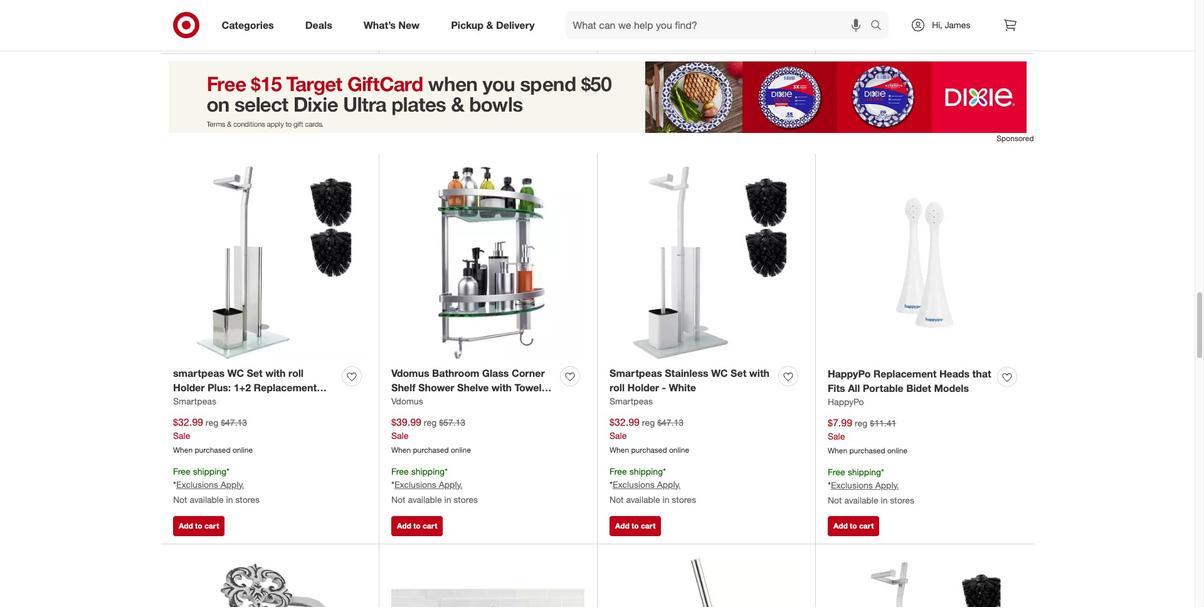 Task type: vqa. For each thing, say whether or not it's contained in the screenshot.


Task type: locate. For each thing, give the bounding box(es) containing it.
1 horizontal spatial $32.99 reg $47.13 sale when purchased online
[[610, 416, 689, 455]]

online inside $39.99 reg $57.13 sale when purchased online
[[451, 445, 471, 455]]

reg down smartpeas stainless wc set with roll holder - white
[[642, 417, 655, 428]]

cart
[[204, 31, 219, 40], [641, 31, 656, 40], [859, 31, 874, 40], [204, 521, 219, 531], [423, 521, 437, 531], [641, 521, 656, 531], [859, 521, 874, 531]]

park designs jubilee curtain tie backs image
[[173, 557, 366, 607], [173, 557, 366, 607]]

smartpeas up -
[[610, 367, 662, 380]]

1 horizontal spatial roll
[[610, 381, 625, 394]]

0 vertical spatial happypo
[[828, 368, 871, 380]]

smartpeas for smartpeas wc set with roll holder plus: 1+2 replacement toilet brush heads!
[[173, 396, 216, 406]]

smartpeas stainless wc set with roll holder - white image
[[610, 166, 803, 359], [610, 166, 803, 359]]

exclusions for vdomus bathroom glass corner shelf shower shelve with towel bar wall mounted, silver 2-tier
[[394, 479, 436, 490]]

happypo replacement heads that fits all portable bidet models image
[[828, 166, 1022, 360], [828, 166, 1022, 360]]

wc up 1+2
[[227, 367, 244, 380]]

1 vertical spatial replacement
[[254, 381, 317, 394]]

1 $32.99 from the left
[[173, 416, 203, 428]]

vdomus for vdomus bathroom glass corner shelf shower shelve with towel bar wall mounted, silver 2-tier
[[391, 367, 429, 380]]

purchased for shelve
[[413, 445, 449, 455]]

exclusions for happypo replacement heads that fits all portable bidet models
[[831, 480, 873, 490]]

online down $57.13
[[451, 445, 471, 455]]

happypo
[[828, 368, 871, 380], [828, 396, 864, 407]]

reg inside $39.99 reg $57.13 sale when purchased online
[[424, 417, 437, 428]]

with
[[265, 367, 286, 380], [749, 367, 769, 380], [492, 381, 512, 394]]

online for plus:
[[233, 445, 253, 455]]

set up 1+2
[[247, 367, 263, 380]]

purchased inside $39.99 reg $57.13 sale when purchased online
[[413, 445, 449, 455]]

smartpeas stainless wc set with roll holder - white
[[610, 367, 769, 394]]

apply. for smartpeas wc set with roll holder plus: 1+2 replacement toilet brush heads!
[[221, 479, 244, 490]]

1 vertical spatial vdomus
[[391, 396, 423, 406]]

online down white
[[669, 445, 689, 455]]

smartpeas
[[173, 367, 225, 380]]

sale
[[173, 430, 190, 441], [391, 430, 408, 441], [610, 430, 627, 441], [828, 431, 845, 441]]

$32.99 for smartpeas wc set with roll holder plus: 1+2 replacement toilet brush heads!
[[173, 416, 203, 428]]

replacement up 'heads!'
[[254, 381, 317, 394]]

delivery
[[496, 19, 535, 31]]

1 happypo from the top
[[828, 368, 871, 380]]

not
[[173, 494, 187, 505], [391, 494, 405, 505], [610, 494, 624, 505], [828, 495, 842, 505]]

when inside $39.99 reg $57.13 sale when purchased online
[[391, 445, 411, 455]]

online
[[233, 445, 253, 455], [451, 445, 471, 455], [669, 445, 689, 455], [887, 446, 907, 455]]

shipping
[[193, 466, 226, 476], [411, 466, 445, 476], [629, 466, 663, 476], [848, 466, 881, 477]]

1 horizontal spatial holder
[[627, 381, 659, 394]]

vdomus inside vdomus bathroom glass corner shelf shower shelve with towel bar wall mounted, silver 2-tier
[[391, 367, 429, 380]]

vdomus link
[[391, 395, 423, 408]]

1 horizontal spatial smartpeas link
[[610, 395, 653, 408]]

reg down brush
[[206, 417, 218, 428]]

reg
[[206, 417, 218, 428], [424, 417, 437, 428], [642, 417, 655, 428], [855, 418, 868, 428]]

wc right stainless
[[711, 367, 728, 380]]

replacement inside happypo replacement heads that fits all portable bidet models
[[873, 368, 937, 380]]

2 wc from the left
[[711, 367, 728, 380]]

silver
[[480, 396, 507, 408]]

What can we help you find? suggestions appear below search field
[[565, 11, 874, 39]]

apply. for happypo replacement heads that fits all portable bidet models
[[875, 480, 899, 490]]

smartpeas link down plus: at the left of page
[[173, 395, 216, 408]]

0 horizontal spatial $32.99
[[173, 416, 203, 428]]

brush
[[201, 396, 229, 408]]

1 vdomus from the top
[[391, 367, 429, 380]]

online down '$11.41'
[[887, 446, 907, 455]]

0 vertical spatial replacement
[[873, 368, 937, 380]]

in
[[226, 494, 233, 505], [444, 494, 451, 505], [663, 494, 669, 505], [881, 495, 888, 505]]

0 vertical spatial roll
[[288, 367, 304, 380]]

free for happypo replacement heads that fits all portable bidet models
[[828, 466, 845, 477]]

reg inside $7.99 reg $11.41 sale when purchased online
[[855, 418, 868, 428]]

happypo down all
[[828, 396, 864, 407]]

0 horizontal spatial roll
[[288, 367, 304, 380]]

vdomus for vdomus
[[391, 396, 423, 406]]

replacement
[[873, 368, 937, 380], [254, 381, 317, 394]]

0 horizontal spatial replacement
[[254, 381, 317, 394]]

sale for smartpeas stainless wc set with roll holder - white
[[610, 430, 627, 441]]

set
[[247, 367, 263, 380], [731, 367, 746, 380]]

1 horizontal spatial set
[[731, 367, 746, 380]]

1 vertical spatial happypo
[[828, 396, 864, 407]]

1 smartpeas link from the left
[[173, 395, 216, 408]]

smartpeas down plus: at the left of page
[[173, 396, 216, 406]]

happypo for happypo
[[828, 396, 864, 407]]

$32.99 reg $47.13 sale when purchased online down -
[[610, 416, 689, 455]]

0 horizontal spatial set
[[247, 367, 263, 380]]

2 $47.13 from the left
[[657, 417, 684, 428]]

stores
[[235, 494, 260, 505], [454, 494, 478, 505], [672, 494, 696, 505], [890, 495, 914, 505]]

pickup & delivery link
[[440, 11, 550, 39]]

2 holder from the left
[[627, 381, 659, 394]]

1 horizontal spatial $32.99
[[610, 416, 640, 428]]

to
[[195, 31, 202, 40], [632, 31, 639, 40], [850, 31, 857, 40], [195, 521, 202, 531], [413, 521, 421, 531], [632, 521, 639, 531], [850, 521, 857, 531]]

$47.13
[[221, 417, 247, 428], [657, 417, 684, 428]]

sale inside $39.99 reg $57.13 sale when purchased online
[[391, 430, 408, 441]]

wc inside smartpeas stainless wc set with roll holder - white
[[711, 367, 728, 380]]

wc inside the smartpeas wc set with roll holder plus: 1+2 replacement toilet brush heads!
[[227, 367, 244, 380]]

towel
[[515, 381, 542, 394]]

happypo up all
[[828, 368, 871, 380]]

happypo inside happypo replacement heads that fits all portable bidet models
[[828, 368, 871, 380]]

exclusions apply. button for smartpeas stainless wc set with roll holder - white
[[613, 478, 681, 491]]

0 horizontal spatial $47.13
[[221, 417, 247, 428]]

white
[[669, 381, 696, 394]]

stores for plus:
[[235, 494, 260, 505]]

online for holder
[[669, 445, 689, 455]]

holder up toilet
[[173, 381, 205, 394]]

vdomus up shelf on the bottom left of the page
[[391, 367, 429, 380]]

exclusions apply. button
[[176, 4, 244, 16], [176, 478, 244, 491], [394, 478, 462, 491], [613, 478, 681, 491], [831, 479, 899, 491]]

0 horizontal spatial holder
[[173, 381, 205, 394]]

2 happypo from the top
[[828, 396, 864, 407]]

$32.99
[[173, 416, 203, 428], [610, 416, 640, 428]]

in for shelve
[[444, 494, 451, 505]]

free shipping * * exclusions apply. not available in stores for shelve
[[391, 466, 478, 505]]

smartpeas wc set with roll holder plus: 1+2 replacement toilet brush heads! image
[[173, 166, 366, 359], [173, 166, 366, 359]]

1 horizontal spatial replacement
[[873, 368, 937, 380]]

when for smartpeas stainless wc set with roll holder - white
[[610, 445, 629, 455]]

$47.13 down 'heads!'
[[221, 417, 247, 428]]

exclusions for smartpeas wc set with roll holder plus: 1+2 replacement toilet brush heads!
[[176, 479, 218, 490]]

apply.
[[221, 4, 244, 15], [221, 479, 244, 490], [439, 479, 462, 490], [657, 479, 681, 490], [875, 480, 899, 490]]

free shipping * * exclusions apply. not available in stores for holder
[[610, 466, 696, 505]]

with inside smartpeas stainless wc set with roll holder - white
[[749, 367, 769, 380]]

shipping for shower
[[411, 466, 445, 476]]

$32.99 reg $47.13 sale when purchased online
[[173, 416, 253, 455], [610, 416, 689, 455]]

0 horizontal spatial $32.99 reg $47.13 sale when purchased online
[[173, 416, 253, 455]]

1 horizontal spatial wc
[[711, 367, 728, 380]]

happypo link
[[828, 396, 864, 408]]

$47.13 down -
[[657, 417, 684, 428]]

categories link
[[211, 11, 290, 39]]

purchased inside $7.99 reg $11.41 sale when purchased online
[[849, 446, 885, 455]]

when for happypo replacement heads that fits all portable bidet models
[[828, 446, 847, 455]]

0 horizontal spatial wc
[[227, 367, 244, 380]]

replacement up bidet
[[873, 368, 937, 380]]

tier
[[518, 396, 536, 408]]

holder left -
[[627, 381, 659, 394]]

add
[[179, 31, 193, 40], [615, 31, 629, 40], [833, 31, 848, 40], [179, 521, 193, 531], [397, 521, 411, 531], [615, 521, 629, 531], [833, 521, 848, 531]]

whole housewares modern toilet brush set, freestanding mosaic toilet bowl cleaner, turquoise image
[[610, 557, 803, 607], [610, 557, 803, 607]]

available
[[190, 494, 224, 505], [408, 494, 442, 505], [626, 494, 660, 505], [844, 495, 878, 505]]

heads
[[939, 368, 970, 380]]

exclusions
[[176, 4, 218, 15], [176, 479, 218, 490], [394, 479, 436, 490], [613, 479, 655, 490], [831, 480, 873, 490]]

$32.99 reg $47.13 sale when purchased online for plus:
[[173, 416, 253, 455]]

not for smartpeas wc set with roll holder plus: 1+2 replacement toilet brush heads!
[[173, 494, 187, 505]]

add to cart button
[[173, 26, 225, 46], [610, 26, 661, 46], [828, 26, 879, 46], [173, 516, 225, 536], [391, 516, 443, 536], [610, 516, 661, 536], [828, 516, 879, 536]]

that
[[972, 368, 991, 380]]

sale for smartpeas wc set with roll holder plus: 1+2 replacement toilet brush heads!
[[173, 430, 190, 441]]

purchased
[[195, 445, 231, 455], [413, 445, 449, 455], [631, 445, 667, 455], [849, 446, 885, 455]]

$47.13 for -
[[657, 417, 684, 428]]

holder
[[173, 381, 205, 394], [627, 381, 659, 394]]

$32.99 for smartpeas stainless wc set with roll holder - white
[[610, 416, 640, 428]]

free
[[173, 466, 190, 476], [391, 466, 409, 476], [610, 466, 627, 476], [828, 466, 845, 477]]

exclusions apply. button for vdomus bathroom glass corner shelf shower shelve with towel bar wall mounted, silver 2-tier
[[394, 478, 462, 491]]

when inside $7.99 reg $11.41 sale when purchased online
[[828, 446, 847, 455]]

1 $47.13 from the left
[[221, 417, 247, 428]]

stores for holder
[[672, 494, 696, 505]]

pickup
[[451, 19, 484, 31]]

smartpeas down smartpeas stainless wc set with roll holder - white
[[610, 396, 653, 406]]

smartpeas link
[[173, 395, 216, 408], [610, 395, 653, 408]]

2 vdomus from the top
[[391, 396, 423, 406]]

when
[[173, 445, 193, 455], [391, 445, 411, 455], [610, 445, 629, 455], [828, 446, 847, 455]]

1 vertical spatial roll
[[610, 381, 625, 394]]

1 wc from the left
[[227, 367, 244, 380]]

1 horizontal spatial $47.13
[[657, 417, 684, 428]]

roll
[[288, 367, 304, 380], [610, 381, 625, 394]]

vdomus
[[391, 367, 429, 380], [391, 396, 423, 406]]

with inside the smartpeas wc set with roll holder plus: 1+2 replacement toilet brush heads!
[[265, 367, 286, 380]]

vdomus down shelf on the bottom left of the page
[[391, 396, 423, 406]]

smartpeas wc set plus: 1+2 replacement toilet brush heads, brushed chrome image
[[828, 557, 1022, 607], [828, 557, 1022, 607]]

exclusions for smartpeas stainless wc set with roll holder - white
[[613, 479, 655, 490]]

exclusions apply. button for smartpeas wc set with roll holder plus: 1+2 replacement toilet brush heads!
[[176, 478, 244, 491]]

home basics 4 piece paris bath accessory set image
[[391, 557, 584, 607], [391, 557, 584, 607]]

$32.99 reg $47.13 sale when purchased online down brush
[[173, 416, 253, 455]]

free shipping * * exclusions apply. not available in stores
[[173, 466, 260, 505], [391, 466, 478, 505], [610, 466, 696, 505], [828, 466, 914, 505]]

2 $32.99 reg $47.13 sale when purchased online from the left
[[610, 416, 689, 455]]

online inside $7.99 reg $11.41 sale when purchased online
[[887, 446, 907, 455]]

vdomus bathroom glass corner shelf shower shelve with towel bar wall mounted, silver 2-tier image
[[391, 166, 584, 359], [391, 166, 584, 359]]

exclusions apply. button for happypo replacement heads that fits all portable bidet models
[[831, 479, 899, 491]]

0 horizontal spatial with
[[265, 367, 286, 380]]

$7.99
[[828, 416, 852, 429]]

holder inside smartpeas stainless wc set with roll holder - white
[[627, 381, 659, 394]]

1 set from the left
[[247, 367, 263, 380]]

1+2
[[234, 381, 251, 394]]

online for shelve
[[451, 445, 471, 455]]

wc
[[227, 367, 244, 380], [711, 367, 728, 380]]

1 horizontal spatial with
[[492, 381, 512, 394]]

toilet
[[173, 396, 198, 408]]

1 holder from the left
[[173, 381, 205, 394]]

2 smartpeas link from the left
[[610, 395, 653, 408]]

2 horizontal spatial with
[[749, 367, 769, 380]]

2 set from the left
[[731, 367, 746, 380]]

what's new
[[364, 19, 420, 31]]

free shipping * * exclusions apply. not available in stores for plus:
[[173, 466, 260, 505]]

add to cart
[[179, 31, 219, 40], [615, 31, 656, 40], [833, 31, 874, 40], [179, 521, 219, 531], [397, 521, 437, 531], [615, 521, 656, 531], [833, 521, 874, 531]]

2 $32.99 from the left
[[610, 416, 640, 428]]

set inside the smartpeas wc set with roll holder plus: 1+2 replacement toilet brush heads!
[[247, 367, 263, 380]]

available for happypo replacement heads that fits all portable bidet models
[[844, 495, 878, 505]]

0 vertical spatial vdomus
[[391, 367, 429, 380]]

reg right $7.99
[[855, 418, 868, 428]]

smartpeas
[[610, 367, 662, 380], [173, 396, 216, 406], [610, 396, 653, 406]]

vdomus bathroom glass corner shelf shower shelve with towel bar wall mounted, silver 2-tier
[[391, 367, 545, 408]]

in for plus:
[[226, 494, 233, 505]]

when for smartpeas wc set with roll holder plus: 1+2 replacement toilet brush heads!
[[173, 445, 193, 455]]

reg left $57.13
[[424, 417, 437, 428]]

search button
[[865, 11, 895, 41]]

set right stainless
[[731, 367, 746, 380]]

sale inside $7.99 reg $11.41 sale when purchased online
[[828, 431, 845, 441]]

smartpeas link down smartpeas stainless wc set with roll holder - white
[[610, 395, 653, 408]]

1 $32.99 reg $47.13 sale when purchased online from the left
[[173, 416, 253, 455]]

*
[[173, 4, 176, 15], [226, 466, 230, 476], [445, 466, 448, 476], [663, 466, 666, 476], [881, 466, 884, 477], [173, 479, 176, 490], [391, 479, 394, 490], [610, 479, 613, 490], [828, 480, 831, 490]]

online down 'heads!'
[[233, 445, 253, 455]]

0 horizontal spatial smartpeas link
[[173, 395, 216, 408]]

not for smartpeas stainless wc set with roll holder - white
[[610, 494, 624, 505]]



Task type: describe. For each thing, give the bounding box(es) containing it.
what's
[[364, 19, 396, 31]]

purchased for portable
[[849, 446, 885, 455]]

shipping for all
[[848, 466, 881, 477]]

hi,
[[932, 19, 942, 30]]

reg for shower
[[424, 417, 437, 428]]

smartpeas stainless wc set with roll holder - white link
[[610, 367, 773, 395]]

apply. for vdomus bathroom glass corner shelf shower shelve with towel bar wall mounted, silver 2-tier
[[439, 479, 462, 490]]

smartpeas wc set with roll holder plus: 1+2 replacement toilet brush heads!
[[173, 367, 317, 408]]

happypo for happypo replacement heads that fits all portable bidet models
[[828, 368, 871, 380]]

pickup & delivery
[[451, 19, 535, 31]]

$47.13 for 1+2
[[221, 417, 247, 428]]

bar
[[391, 396, 407, 408]]

models
[[934, 382, 969, 395]]

-
[[662, 381, 666, 394]]

sale for happypo replacement heads that fits all portable bidet models
[[828, 431, 845, 441]]

glass
[[482, 367, 509, 380]]

available for smartpeas stainless wc set with roll holder - white
[[626, 494, 660, 505]]

holder inside the smartpeas wc set with roll holder plus: 1+2 replacement toilet brush heads!
[[173, 381, 205, 394]]

* exclusions apply.
[[173, 4, 244, 15]]

sale for vdomus bathroom glass corner shelf shower shelve with towel bar wall mounted, silver 2-tier
[[391, 430, 408, 441]]

happypo replacement heads that fits all portable bidet models
[[828, 368, 991, 395]]

apply. for smartpeas stainless wc set with roll holder - white
[[657, 479, 681, 490]]

stores for shelve
[[454, 494, 478, 505]]

shelf
[[391, 381, 416, 394]]

james
[[945, 19, 970, 30]]

available for vdomus bathroom glass corner shelf shower shelve with towel bar wall mounted, silver 2-tier
[[408, 494, 442, 505]]

search
[[865, 20, 895, 32]]

hi, james
[[932, 19, 970, 30]]

&
[[486, 19, 493, 31]]

free for vdomus bathroom glass corner shelf shower shelve with towel bar wall mounted, silver 2-tier
[[391, 466, 409, 476]]

smartpeas link for holder
[[173, 395, 216, 408]]

not for vdomus bathroom glass corner shelf shower shelve with towel bar wall mounted, silver 2-tier
[[391, 494, 405, 505]]

in for holder
[[663, 494, 669, 505]]

free shipping * * exclusions apply. not available in stores for portable
[[828, 466, 914, 505]]

replacement inside the smartpeas wc set with roll holder plus: 1+2 replacement toilet brush heads!
[[254, 381, 317, 394]]

reg for roll
[[642, 417, 655, 428]]

shower
[[418, 381, 454, 394]]

purchased for plus:
[[195, 445, 231, 455]]

bidet
[[906, 382, 931, 395]]

categories
[[222, 19, 274, 31]]

$11.41
[[870, 418, 896, 428]]

$39.99 reg $57.13 sale when purchased online
[[391, 416, 471, 455]]

when for vdomus bathroom glass corner shelf shower shelve with towel bar wall mounted, silver 2-tier
[[391, 445, 411, 455]]

roll inside the smartpeas wc set with roll holder plus: 1+2 replacement toilet brush heads!
[[288, 367, 304, 380]]

happypo replacement heads that fits all portable bidet models link
[[828, 367, 992, 396]]

free for smartpeas stainless wc set with roll holder - white
[[610, 466, 627, 476]]

online for portable
[[887, 446, 907, 455]]

$57.13
[[439, 417, 465, 428]]

vdomus bathroom glass corner shelf shower shelve with towel bar wall mounted, silver 2-tier link
[[391, 367, 555, 408]]

reg for all
[[855, 418, 868, 428]]

wall
[[410, 396, 430, 408]]

what's new link
[[353, 11, 435, 39]]

$7.99 reg $11.41 sale when purchased online
[[828, 416, 907, 455]]

free for smartpeas wc set with roll holder plus: 1+2 replacement toilet brush heads!
[[173, 466, 190, 476]]

not for happypo replacement heads that fits all portable bidet models
[[828, 495, 842, 505]]

deals
[[305, 19, 332, 31]]

reg for holder
[[206, 417, 218, 428]]

smartpeas inside smartpeas stainless wc set with roll holder - white
[[610, 367, 662, 380]]

deals link
[[295, 11, 348, 39]]

purchased for holder
[[631, 445, 667, 455]]

with inside vdomus bathroom glass corner shelf shower shelve with towel bar wall mounted, silver 2-tier
[[492, 381, 512, 394]]

sponsored
[[997, 134, 1034, 143]]

heads!
[[232, 396, 265, 408]]

$32.99 reg $47.13 sale when purchased online for holder
[[610, 416, 689, 455]]

all
[[848, 382, 860, 395]]

stores for portable
[[890, 495, 914, 505]]

smartpeas link for roll
[[610, 395, 653, 408]]

shipping for roll
[[629, 466, 663, 476]]

fits
[[828, 382, 845, 395]]

plus:
[[208, 381, 231, 394]]

roll inside smartpeas stainless wc set with roll holder - white
[[610, 381, 625, 394]]

bathroom
[[432, 367, 479, 380]]

available for smartpeas wc set with roll holder plus: 1+2 replacement toilet brush heads!
[[190, 494, 224, 505]]

2-
[[509, 396, 518, 408]]

shipping for holder
[[193, 466, 226, 476]]

portable
[[863, 382, 903, 395]]

stainless
[[665, 367, 708, 380]]

set inside smartpeas stainless wc set with roll holder - white
[[731, 367, 746, 380]]

mounted,
[[432, 396, 477, 408]]

$39.99
[[391, 416, 421, 428]]

smartpeas wc set with roll holder plus: 1+2 replacement toilet brush heads! link
[[173, 367, 337, 408]]

in for portable
[[881, 495, 888, 505]]

shelve
[[457, 381, 489, 394]]

smartpeas for smartpeas stainless wc set with roll holder - white
[[610, 396, 653, 406]]

new
[[398, 19, 420, 31]]

advertisement region
[[161, 62, 1034, 133]]

corner
[[512, 367, 545, 380]]



